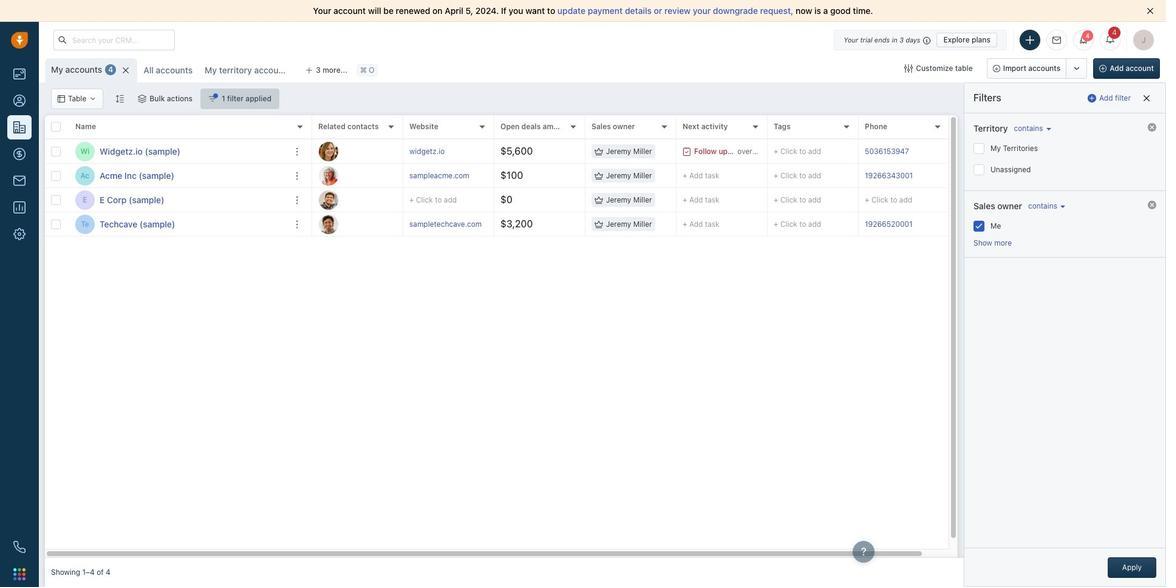 Task type: vqa. For each thing, say whether or not it's contained in the screenshot.
bottom container_WX8MsF4aQZ5i3RN1 image
yes



Task type: locate. For each thing, give the bounding box(es) containing it.
j image up l image
[[319, 142, 338, 161]]

s image
[[319, 215, 338, 234]]

container_wx8msf4aqz5i3rn1 image
[[905, 64, 913, 73], [58, 95, 65, 103], [89, 95, 97, 103], [683, 147, 691, 156], [595, 172, 603, 180], [595, 220, 603, 229]]

j image down l image
[[319, 190, 338, 210]]

row group
[[45, 140, 312, 237], [312, 140, 974, 237]]

grid
[[45, 115, 974, 559]]

1 vertical spatial j image
[[319, 190, 338, 210]]

close image
[[1147, 7, 1154, 15]]

0 vertical spatial j image
[[319, 142, 338, 161]]

press space to select this row. row
[[45, 140, 312, 164], [312, 140, 974, 164], [45, 164, 312, 188], [312, 164, 974, 188], [45, 188, 312, 213], [312, 188, 974, 213], [45, 213, 312, 237], [312, 213, 974, 237]]

phone element
[[7, 536, 32, 560]]

row
[[45, 115, 312, 140]]

j image
[[319, 142, 338, 161], [319, 190, 338, 210]]

container_wx8msf4aqz5i3rn1 image
[[138, 95, 147, 103], [208, 95, 217, 103], [595, 147, 603, 156], [595, 196, 603, 204]]

1 j image from the top
[[319, 142, 338, 161]]

l image
[[319, 166, 338, 186]]

send email image
[[1053, 36, 1061, 44]]

group
[[987, 58, 1087, 79]]

column header
[[69, 115, 312, 140]]



Task type: describe. For each thing, give the bounding box(es) containing it.
phone image
[[13, 542, 26, 554]]

freshworks switcher image
[[13, 569, 26, 581]]

1 row group from the left
[[45, 140, 312, 237]]

2 j image from the top
[[319, 190, 338, 210]]

Search your CRM... text field
[[53, 30, 175, 50]]

2 row group from the left
[[312, 140, 974, 237]]

style_myh0__igzzd8unmi image
[[116, 94, 124, 103]]



